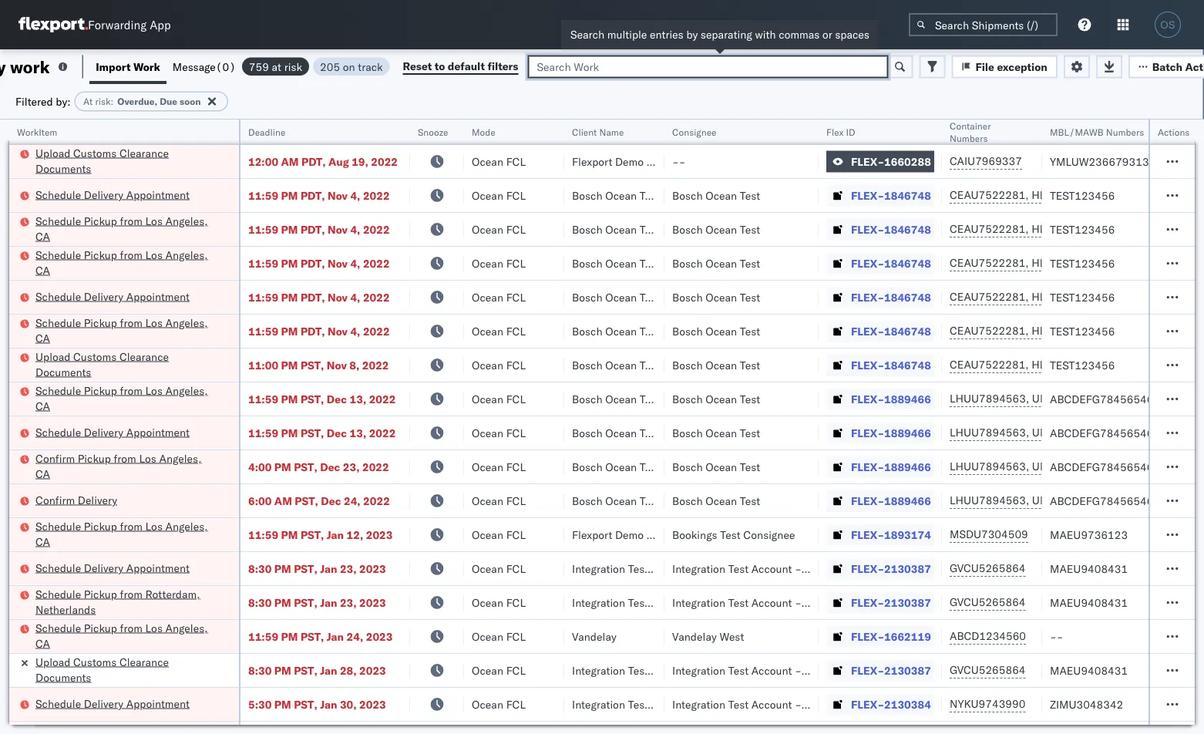 Task type: vqa. For each thing, say whether or not it's contained in the screenshot.
first Confirm Pickup from Rotterdam, Netherlands button from the bottom of the page
no



Task type: locate. For each thing, give the bounding box(es) containing it.
customs for 11:00 pm pst, nov 8, 2022
[[73, 350, 117, 363]]

11:59 pm pst, dec 13, 2022
[[248, 392, 396, 406], [248, 426, 396, 440]]

account
[[752, 562, 792, 575], [752, 596, 792, 609], [752, 664, 792, 677], [752, 697, 792, 711]]

documents for 12:00
[[35, 162, 91, 175]]

4 flex-1846748 from the top
[[851, 290, 931, 304]]

from inside confirm pickup from los angeles, ca
[[114, 451, 136, 465]]

ca for first the schedule pickup from los angeles, ca link from the bottom of the page
[[35, 637, 50, 650]]

7 fcl from the top
[[506, 358, 526, 372]]

numbers inside "container numbers"
[[950, 132, 988, 144]]

1 confirm from the top
[[35, 451, 75, 465]]

lagerfeld left 2130384
[[827, 697, 873, 711]]

24, up 12,
[[344, 494, 361, 507]]

0 vertical spatial upload
[[35, 146, 71, 160]]

10 flex- from the top
[[851, 460, 885, 473]]

schedule for schedule delivery appointment link associated with 3rd schedule delivery appointment button from the bottom
[[35, 425, 81, 439]]

resize handle column header for workitem
[[221, 120, 239, 734]]

hlxu6269489, for upload customs clearance documents link associated with 11:00 pm pst, nov 8, 2022
[[1032, 358, 1111, 371]]

8,
[[350, 358, 360, 372]]

schedule delivery appointment link for 1st schedule delivery appointment button from the top of the page
[[35, 187, 190, 202]]

nyku9743990
[[950, 697, 1026, 711]]

2 vertical spatial 23,
[[340, 596, 357, 609]]

schedule for schedule delivery appointment link associated with fourth schedule delivery appointment button from the bottom
[[35, 290, 81, 303]]

ca for confirm pickup from los angeles, ca link
[[35, 467, 50, 480]]

8:30 pm pst, jan 23, 2023
[[248, 562, 386, 575], [248, 596, 386, 609]]

forwarding app link
[[19, 17, 171, 32]]

11:59
[[248, 189, 278, 202], [248, 222, 278, 236], [248, 256, 278, 270], [248, 290, 278, 304], [248, 324, 278, 338], [248, 392, 278, 406], [248, 426, 278, 440], [248, 528, 278, 541], [248, 630, 278, 643]]

12 schedule from the top
[[35, 697, 81, 710]]

1 vertical spatial 13,
[[350, 426, 366, 440]]

jan left the 30,
[[320, 697, 337, 711]]

2 vertical spatial customs
[[73, 655, 117, 669]]

5 ceau7522281, from the top
[[950, 324, 1029, 337]]

3 abcdefg78456546 from the top
[[1050, 460, 1154, 473]]

pst, down the 8:30 pm pst, jan 28, 2023
[[294, 697, 317, 711]]

3 schedule from the top
[[35, 248, 81, 261]]

pst, up '4:00 pm pst, dec 23, 2022'
[[301, 426, 324, 440]]

2 vertical spatial gvcu5265864
[[950, 663, 1026, 677]]

flex-1660288 button
[[827, 151, 934, 172], [827, 151, 934, 172]]

pst,
[[301, 358, 324, 372], [301, 392, 324, 406], [301, 426, 324, 440], [294, 460, 317, 473], [295, 494, 318, 507], [301, 528, 324, 541], [294, 562, 317, 575], [294, 596, 317, 609], [301, 630, 324, 643], [294, 664, 317, 677], [294, 697, 317, 711]]

confirm down confirm pickup from los angeles, ca
[[35, 493, 75, 507]]

0 horizontal spatial risk
[[95, 96, 111, 107]]

13 ocean fcl from the top
[[472, 562, 526, 575]]

2023 down 12,
[[359, 562, 386, 575]]

1 vertical spatial clearance
[[119, 350, 169, 363]]

4 1889466 from the top
[[885, 494, 931, 507]]

1 vertical spatial 24,
[[347, 630, 363, 643]]

1 resize handle column header from the left
[[221, 120, 239, 734]]

gvcu5265864 down msdu7304509
[[950, 561, 1026, 575]]

2022
[[371, 155, 398, 168], [363, 189, 390, 202], [363, 222, 390, 236], [363, 256, 390, 270], [363, 290, 390, 304], [363, 324, 390, 338], [362, 358, 389, 372], [369, 392, 396, 406], [369, 426, 396, 440], [362, 460, 389, 473], [363, 494, 390, 507]]

1 vertical spatial --
[[1050, 630, 1064, 643]]

pst, up 6:00 am pst, dec 24, 2022
[[294, 460, 317, 473]]

6 flex- from the top
[[851, 324, 885, 338]]

1 lhuu7894563, uetu5238478 from the top
[[950, 392, 1108, 405]]

2 vertical spatial clearance
[[119, 655, 169, 669]]

resize handle column header
[[221, 120, 239, 734], [392, 120, 410, 734], [446, 120, 464, 734], [546, 120, 564, 734], [646, 120, 665, 734], [800, 120, 819, 734], [924, 120, 942, 734], [1024, 120, 1043, 734], [1177, 120, 1195, 734]]

5:30
[[248, 697, 272, 711]]

8:30 pm pst, jan 23, 2023 down 11:59 pm pst, jan 12, 2023
[[248, 562, 386, 575]]

4 fcl from the top
[[506, 256, 526, 270]]

gvcu5265864 up "nyku9743990"
[[950, 663, 1026, 677]]

11:59 pm pst, dec 13, 2022 up '4:00 pm pst, dec 23, 2022'
[[248, 426, 396, 440]]

ocean fcl
[[472, 155, 526, 168], [472, 189, 526, 202], [472, 222, 526, 236], [472, 256, 526, 270], [472, 290, 526, 304], [472, 324, 526, 338], [472, 358, 526, 372], [472, 392, 526, 406], [472, 426, 526, 440], [472, 460, 526, 473], [472, 494, 526, 507], [472, 528, 526, 541], [472, 562, 526, 575], [472, 596, 526, 609], [472, 630, 526, 643], [472, 664, 526, 677], [472, 697, 526, 711]]

5 schedule delivery appointment link from the top
[[35, 696, 190, 711]]

1 vertical spatial upload customs clearance documents
[[35, 350, 169, 379]]

9 schedule from the top
[[35, 561, 81, 574]]

flex-1846748 for 5th the schedule pickup from los angeles, ca link from the bottom of the page
[[851, 256, 931, 270]]

schedule delivery appointment link for first schedule delivery appointment button from the bottom
[[35, 696, 190, 711]]

-- right abcd1234560
[[1050, 630, 1064, 643]]

ca inside confirm pickup from los angeles, ca
[[35, 467, 50, 480]]

205
[[320, 60, 340, 73]]

schedule for schedule pickup from rotterdam, netherlands link
[[35, 587, 81, 601]]

24, for 2022
[[344, 494, 361, 507]]

10 ocean fcl from the top
[[472, 460, 526, 473]]

1 vertical spatial flexport
[[572, 528, 613, 541]]

23, up 6:00 am pst, dec 24, 2022
[[343, 460, 360, 473]]

pst, down 6:00 am pst, dec 24, 2022
[[301, 528, 324, 541]]

1 vertical spatial 2130387
[[885, 596, 931, 609]]

2 upload customs clearance documents from the top
[[35, 350, 169, 379]]

2 vertical spatial 8:30
[[248, 664, 272, 677]]

3 schedule pickup from los angeles, ca from the top
[[35, 316, 208, 345]]

demo down name
[[615, 155, 644, 168]]

nov
[[328, 189, 348, 202], [328, 222, 348, 236], [328, 256, 348, 270], [328, 290, 348, 304], [328, 324, 348, 338], [327, 358, 347, 372]]

2 vertical spatial maeu9408431
[[1050, 664, 1128, 677]]

3 integration test account - karl lagerfeld from the top
[[672, 664, 873, 677]]

23,
[[343, 460, 360, 473], [340, 562, 357, 575], [340, 596, 357, 609]]

8:30 pm pst, jan 23, 2023 up 11:59 pm pst, jan 24, 2023
[[248, 596, 386, 609]]

11:59 pm pst, jan 24, 2023
[[248, 630, 393, 643]]

angeles, for fourth the schedule pickup from los angeles, ca link from the bottom of the page
[[165, 316, 208, 329]]

2 11:59 pm pst, dec 13, 2022 from the top
[[248, 426, 396, 440]]

0 vertical spatial demo
[[615, 155, 644, 168]]

angeles, for first the schedule pickup from los angeles, ca link from the bottom of the page
[[165, 621, 208, 635]]

demo left bookings
[[615, 528, 644, 541]]

caiu7969337
[[950, 154, 1022, 168]]

jan left 12,
[[327, 528, 344, 541]]

0 horizontal spatial vandelay
[[572, 630, 617, 643]]

1 horizontal spatial numbers
[[1106, 126, 1145, 138]]

0 vertical spatial flexport demo consignee
[[572, 155, 699, 168]]

jan up 11:59 pm pst, jan 24, 2023
[[320, 596, 337, 609]]

schedule for schedule delivery appointment link corresponding to 1st schedule delivery appointment button from the top of the page
[[35, 188, 81, 201]]

numbers up ymluw236679313
[[1106, 126, 1145, 138]]

dec
[[327, 392, 347, 406], [327, 426, 347, 440], [320, 460, 340, 473], [321, 494, 341, 507]]

7 ocean fcl from the top
[[472, 358, 526, 372]]

1 ca from the top
[[35, 229, 50, 243]]

resize handle column header for flex id
[[924, 120, 942, 734]]

6:00
[[248, 494, 272, 507]]

1 vertical spatial flexport demo consignee
[[572, 528, 699, 541]]

2 1846748 from the top
[[885, 222, 931, 236]]

from
[[120, 214, 143, 227], [120, 248, 143, 261], [120, 316, 143, 329], [120, 384, 143, 397], [114, 451, 136, 465], [120, 519, 143, 533], [120, 587, 143, 601], [120, 621, 143, 635]]

flex-2130387 up flex-1662119
[[851, 596, 931, 609]]

am right 12:00
[[281, 155, 299, 168]]

0 vertical spatial risk
[[284, 60, 302, 73]]

11:00
[[248, 358, 278, 372]]

4 schedule pickup from los angeles, ca from the top
[[35, 384, 208, 413]]

8:30 up '5:30'
[[248, 664, 272, 677]]

flex-1893174 button
[[827, 524, 934, 546], [827, 524, 934, 546]]

gvcu5265864 up abcd1234560
[[950, 595, 1026, 609]]

vandelay for vandelay
[[572, 630, 617, 643]]

schedule pickup from los angeles, ca for 5th the schedule pickup from los angeles, ca link from the bottom of the page
[[35, 248, 208, 277]]

3 flex- from the top
[[851, 222, 885, 236]]

1 vertical spatial customs
[[73, 350, 117, 363]]

2 fcl from the top
[[506, 189, 526, 202]]

5 flex-1846748 from the top
[[851, 324, 931, 338]]

0 vertical spatial clearance
[[119, 146, 169, 160]]

3 maeu9408431 from the top
[[1050, 664, 1128, 677]]

12 ocean fcl from the top
[[472, 528, 526, 541]]

3 ca from the top
[[35, 331, 50, 345]]

3 flex-2130387 from the top
[[851, 664, 931, 677]]

3 account from the top
[[752, 664, 792, 677]]

24, up 28,
[[347, 630, 363, 643]]

13, down '8,'
[[350, 392, 366, 406]]

1 vertical spatial documents
[[35, 365, 91, 379]]

1 schedule delivery appointment button from the top
[[35, 187, 190, 204]]

schedule pickup from rotterdam, netherlands link
[[35, 586, 219, 617]]

test123456 for fourth the schedule pickup from los angeles, ca link from the bottom of the page
[[1050, 324, 1115, 338]]

11:59 for 1st schedule pickup from los angeles, ca button from the bottom of the page
[[248, 630, 278, 643]]

schedule pickup from los angeles, ca for fourth the schedule pickup from los angeles, ca link from the bottom of the page
[[35, 316, 208, 345]]

3 ceau7522281, from the top
[[950, 256, 1029, 270]]

integration
[[672, 562, 726, 575], [672, 596, 726, 609], [672, 664, 726, 677], [672, 697, 726, 711]]

schedule inside 'schedule pickup from rotterdam, netherlands'
[[35, 587, 81, 601]]

4 ceau7522281, from the top
[[950, 290, 1029, 303]]

flexport demo consignee for -
[[572, 155, 699, 168]]

0 vertical spatial 13,
[[350, 392, 366, 406]]

batch acti button
[[1129, 55, 1205, 78]]

0 vertical spatial upload customs clearance documents button
[[35, 145, 219, 178]]

hlxu6269489, for first the schedule pickup from los angeles, ca link
[[1032, 222, 1111, 236]]

2023 right 12,
[[366, 528, 393, 541]]

upload customs clearance documents button
[[35, 145, 219, 178], [35, 349, 219, 381]]

0 vertical spatial am
[[281, 155, 299, 168]]

nov for upload customs clearance documents link associated with 11:00 pm pst, nov 8, 2022
[[327, 358, 347, 372]]

delivery
[[84, 188, 124, 201], [84, 290, 124, 303], [84, 425, 124, 439], [78, 493, 117, 507], [84, 561, 124, 574], [84, 697, 124, 710]]

consignee
[[672, 126, 717, 138], [647, 155, 699, 168], [647, 528, 699, 541], [744, 528, 795, 541]]

11:59 for first schedule pickup from los angeles, ca button from the top
[[248, 222, 278, 236]]

lagerfeld up flex-2130384
[[827, 664, 873, 677]]

0 vertical spatial --
[[672, 155, 686, 168]]

flex-2130387 up flex-2130384
[[851, 664, 931, 677]]

2 schedule pickup from los angeles, ca from the top
[[35, 248, 208, 277]]

8:30
[[248, 562, 272, 575], [248, 596, 272, 609], [248, 664, 272, 677]]

1 ocean fcl from the top
[[472, 155, 526, 168]]

consignee inside button
[[672, 126, 717, 138]]

bosch ocean test
[[572, 189, 660, 202], [672, 189, 761, 202], [572, 222, 660, 236], [672, 222, 761, 236], [572, 256, 660, 270], [672, 256, 761, 270], [572, 290, 660, 304], [672, 290, 761, 304], [572, 324, 660, 338], [672, 324, 761, 338], [572, 358, 660, 372], [672, 358, 761, 372], [572, 392, 660, 406], [672, 392, 761, 406], [572, 426, 660, 440], [672, 426, 761, 440], [572, 460, 660, 473], [672, 460, 761, 473], [572, 494, 660, 507], [672, 494, 761, 507]]

2 test123456 from the top
[[1050, 222, 1115, 236]]

workitem button
[[9, 123, 224, 138]]

2 vertical spatial documents
[[35, 671, 91, 684]]

pst, down 11:00 pm pst, nov 8, 2022 at the left of the page
[[301, 392, 324, 406]]

4 4, from the top
[[350, 290, 360, 304]]

demo for -
[[615, 155, 644, 168]]

7 11:59 from the top
[[248, 426, 278, 440]]

0 vertical spatial upload customs clearance documents
[[35, 146, 169, 175]]

6 schedule pickup from los angeles, ca button from the top
[[35, 620, 219, 653]]

2 lhuu7894563, from the top
[[950, 426, 1030, 439]]

1 vertical spatial gvcu5265864
[[950, 595, 1026, 609]]

2 upload customs clearance documents button from the top
[[35, 349, 219, 381]]

11:59 pm pst, dec 13, 2022 down 11:00 pm pst, nov 8, 2022 at the left of the page
[[248, 392, 396, 406]]

1 horizontal spatial vandelay
[[672, 630, 717, 643]]

12,
[[347, 528, 363, 541]]

lhuu7894563,
[[950, 392, 1030, 405], [950, 426, 1030, 439], [950, 460, 1030, 473], [950, 494, 1030, 507]]

mode button
[[464, 123, 549, 138]]

reset
[[403, 59, 432, 73]]

0 vertical spatial documents
[[35, 162, 91, 175]]

upload for 12:00 am pdt, aug 19, 2022
[[35, 146, 71, 160]]

12:00
[[248, 155, 278, 168]]

snooze
[[418, 126, 448, 138]]

hlxu6269489,
[[1032, 188, 1111, 202], [1032, 222, 1111, 236], [1032, 256, 1111, 270], [1032, 290, 1111, 303], [1032, 324, 1111, 337], [1032, 358, 1111, 371]]

ceau7522281, for upload customs clearance documents link associated with 11:00 pm pst, nov 8, 2022
[[950, 358, 1029, 371]]

0 vertical spatial flex-2130387
[[851, 562, 931, 575]]

numbers inside the mbl/mawb numbers button
[[1106, 126, 1145, 138]]

3 documents from the top
[[35, 671, 91, 684]]

ocean
[[472, 155, 504, 168], [472, 189, 504, 202], [605, 189, 637, 202], [706, 189, 737, 202], [472, 222, 504, 236], [605, 222, 637, 236], [706, 222, 737, 236], [472, 256, 504, 270], [605, 256, 637, 270], [706, 256, 737, 270], [472, 290, 504, 304], [605, 290, 637, 304], [706, 290, 737, 304], [472, 324, 504, 338], [605, 324, 637, 338], [706, 324, 737, 338], [472, 358, 504, 372], [605, 358, 637, 372], [706, 358, 737, 372], [472, 392, 504, 406], [605, 392, 637, 406], [706, 392, 737, 406], [472, 426, 504, 440], [605, 426, 637, 440], [706, 426, 737, 440], [472, 460, 504, 473], [605, 460, 637, 473], [706, 460, 737, 473], [472, 494, 504, 507], [605, 494, 637, 507], [706, 494, 737, 507], [472, 528, 504, 541], [472, 562, 504, 575], [472, 596, 504, 609], [472, 630, 504, 643], [472, 664, 504, 677], [472, 697, 504, 711]]

delivery for first schedule delivery appointment button from the bottom
[[84, 697, 124, 710]]

0 horizontal spatial --
[[672, 155, 686, 168]]

pickup
[[84, 214, 117, 227], [84, 248, 117, 261], [84, 316, 117, 329], [84, 384, 117, 397], [78, 451, 111, 465], [84, 519, 117, 533], [84, 587, 117, 601], [84, 621, 117, 635]]

nov for 5th the schedule pickup from los angeles, ca link from the bottom of the page
[[328, 256, 348, 270]]

import
[[96, 60, 131, 73]]

4:00 pm pst, dec 23, 2022
[[248, 460, 389, 473]]

0 horizontal spatial numbers
[[950, 132, 988, 144]]

3 11:59 from the top
[[248, 256, 278, 270]]

pickup inside confirm pickup from los angeles, ca
[[78, 451, 111, 465]]

am for pst,
[[274, 494, 292, 507]]

1 upload customs clearance documents button from the top
[[35, 145, 219, 178]]

9 resize handle column header from the left
[[1177, 120, 1195, 734]]

Search Work text field
[[528, 55, 889, 78]]

flexport. image
[[19, 17, 88, 32]]

upload customs clearance documents link for 11:00 pm pst, nov 8, 2022
[[35, 349, 219, 380]]

2 schedule pickup from los angeles, ca button from the top
[[35, 247, 219, 280]]

0 vertical spatial 8:30
[[248, 562, 272, 575]]

8:30 up 11:59 pm pst, jan 24, 2023
[[248, 596, 272, 609]]

dec up 6:00 am pst, dec 24, 2022
[[320, 460, 340, 473]]

6 ocean fcl from the top
[[472, 324, 526, 338]]

schedule pickup from los angeles, ca for fourth the schedule pickup from los angeles, ca link from the top of the page
[[35, 384, 208, 413]]

5 appointment from the top
[[126, 697, 190, 710]]

4 schedule from the top
[[35, 290, 81, 303]]

numbers for mbl/mawb numbers
[[1106, 126, 1145, 138]]

demo for bookings
[[615, 528, 644, 541]]

schedule pickup from los angeles, ca
[[35, 214, 208, 243], [35, 248, 208, 277], [35, 316, 208, 345], [35, 384, 208, 413], [35, 519, 208, 548], [35, 621, 208, 650]]

2 maeu9408431 from the top
[[1050, 596, 1128, 609]]

schedule pickup from los angeles, ca for fifth the schedule pickup from los angeles, ca link from the top of the page
[[35, 519, 208, 548]]

23, down 12,
[[340, 562, 357, 575]]

flex-2130387 down flex-1893174
[[851, 562, 931, 575]]

filtered
[[15, 94, 53, 108]]

schedule delivery appointment link for second schedule delivery appointment button from the bottom of the page
[[35, 560, 190, 576]]

west
[[720, 630, 744, 643]]

4 1846748 from the top
[[885, 290, 931, 304]]

pst, up 5:30 pm pst, jan 30, 2023
[[294, 664, 317, 677]]

6 11:59 from the top
[[248, 392, 278, 406]]

24, for 2023
[[347, 630, 363, 643]]

13, up '4:00 pm pst, dec 23, 2022'
[[350, 426, 366, 440]]

-- down consignee button
[[672, 155, 686, 168]]

0 vertical spatial upload customs clearance documents link
[[35, 145, 219, 176]]

pst, down '4:00 pm pst, dec 23, 2022'
[[295, 494, 318, 507]]

1 vertical spatial 11:59 pm pst, dec 13, 2022
[[248, 426, 396, 440]]

8:30 down 6:00
[[248, 562, 272, 575]]

0 vertical spatial maeu9408431
[[1050, 562, 1128, 575]]

am
[[281, 155, 299, 168], [274, 494, 292, 507]]

Search Shipments (/) text field
[[909, 13, 1058, 36]]

am for pdt,
[[281, 155, 299, 168]]

0 vertical spatial 24,
[[344, 494, 361, 507]]

angeles, for fourth the schedule pickup from los angeles, ca link from the top of the page
[[165, 384, 208, 397]]

numbers down container
[[950, 132, 988, 144]]

test
[[640, 189, 660, 202], [740, 189, 761, 202], [640, 222, 660, 236], [740, 222, 761, 236], [640, 256, 660, 270], [740, 256, 761, 270], [640, 290, 660, 304], [740, 290, 761, 304], [640, 324, 660, 338], [740, 324, 761, 338], [640, 358, 660, 372], [740, 358, 761, 372], [640, 392, 660, 406], [740, 392, 761, 406], [640, 426, 660, 440], [740, 426, 761, 440], [640, 460, 660, 473], [740, 460, 761, 473], [640, 494, 660, 507], [740, 494, 761, 507], [720, 528, 741, 541], [728, 562, 749, 575], [728, 596, 749, 609], [728, 664, 749, 677], [728, 697, 749, 711]]

6 1846748 from the top
[[885, 358, 931, 372]]

ceau7522281, for 5th the schedule pickup from los angeles, ca link from the bottom of the page
[[950, 256, 1029, 270]]

5 schedule from the top
[[35, 316, 81, 329]]

upload for 11:00 pm pst, nov 8, 2022
[[35, 350, 71, 363]]

confirm pickup from los angeles, ca button
[[35, 451, 219, 483]]

1 vertical spatial upload customs clearance documents link
[[35, 349, 219, 380]]

2023 right the 30,
[[359, 697, 386, 711]]

2 schedule delivery appointment link from the top
[[35, 289, 190, 304]]

upload customs clearance documents for 12:00 am pdt, aug 19, 2022
[[35, 146, 169, 175]]

flex-1660288
[[851, 155, 931, 168]]

1660288
[[885, 155, 931, 168]]

customs
[[73, 146, 117, 160], [73, 350, 117, 363], [73, 655, 117, 669]]

2 vertical spatial upload customs clearance documents link
[[35, 654, 219, 685]]

2 vertical spatial 2130387
[[885, 664, 931, 677]]

(0)
[[216, 60, 236, 73]]

hlxu6269489, for 5th the schedule pickup from los angeles, ca link from the bottom of the page
[[1032, 256, 1111, 270]]

3 upload customs clearance documents link from the top
[[35, 654, 219, 685]]

2130387 up 1662119
[[885, 596, 931, 609]]

pst, down 11:59 pm pst, jan 12, 2023
[[294, 562, 317, 575]]

12:00 am pdt, aug 19, 2022
[[248, 155, 398, 168]]

6 flex-1846748 from the top
[[851, 358, 931, 372]]

angeles, inside confirm pickup from los angeles, ca
[[159, 451, 202, 465]]

12 fcl from the top
[[506, 528, 526, 541]]

7 ca from the top
[[35, 637, 50, 650]]

0 vertical spatial 8:30 pm pst, jan 23, 2023
[[248, 562, 386, 575]]

1 test123456 from the top
[[1050, 189, 1115, 202]]

4 11:59 from the top
[[248, 290, 278, 304]]

name
[[600, 126, 624, 138]]

11:00 pm pst, nov 8, 2022
[[248, 358, 389, 372]]

1 vertical spatial maeu9408431
[[1050, 596, 1128, 609]]

lagerfeld up flex-1662119
[[827, 596, 873, 609]]

0 vertical spatial flexport
[[572, 155, 613, 168]]

1 vertical spatial confirm
[[35, 493, 75, 507]]

los inside confirm pickup from los angeles, ca
[[139, 451, 156, 465]]

2 upload customs clearance documents link from the top
[[35, 349, 219, 380]]

schedule for first the schedule pickup from los angeles, ca link from the bottom of the page
[[35, 621, 81, 635]]

6 schedule pickup from los angeles, ca from the top
[[35, 621, 208, 650]]

at risk : overdue, due soon
[[83, 96, 201, 107]]

ceau7522281,
[[950, 188, 1029, 202], [950, 222, 1029, 236], [950, 256, 1029, 270], [950, 290, 1029, 303], [950, 324, 1029, 337], [950, 358, 1029, 371]]

1 vertical spatial 8:30 pm pst, jan 23, 2023
[[248, 596, 386, 609]]

0 vertical spatial 11:59 pm pst, dec 13, 2022
[[248, 392, 396, 406]]

1 vertical spatial upload customs clearance documents button
[[35, 349, 219, 381]]

1846748
[[885, 189, 931, 202], [885, 222, 931, 236], [885, 256, 931, 270], [885, 290, 931, 304], [885, 324, 931, 338], [885, 358, 931, 372]]

am right 6:00
[[274, 494, 292, 507]]

file exception
[[976, 60, 1048, 73]]

2130387 up 2130384
[[885, 664, 931, 677]]

2130387 down 1893174
[[885, 562, 931, 575]]

1 upload customs clearance documents link from the top
[[35, 145, 219, 176]]

2 demo from the top
[[615, 528, 644, 541]]

24,
[[344, 494, 361, 507], [347, 630, 363, 643]]

ceau7522281, for fourth the schedule pickup from los angeles, ca link from the bottom of the page
[[950, 324, 1029, 337]]

-
[[672, 155, 679, 168], [679, 155, 686, 168], [795, 562, 802, 575], [795, 596, 802, 609], [1050, 630, 1057, 643], [1057, 630, 1064, 643], [795, 664, 802, 677], [795, 697, 802, 711]]

0 vertical spatial gvcu5265864
[[950, 561, 1026, 575]]

0 vertical spatial confirm
[[35, 451, 75, 465]]

4,
[[350, 189, 360, 202], [350, 222, 360, 236], [350, 256, 360, 270], [350, 290, 360, 304], [350, 324, 360, 338]]

2 vertical spatial flex-2130387
[[851, 664, 931, 677]]

2 vertical spatial upload
[[35, 655, 71, 669]]

flex-1846748 button
[[827, 185, 934, 206], [827, 185, 934, 206], [827, 219, 934, 240], [827, 219, 934, 240], [827, 253, 934, 274], [827, 253, 934, 274], [827, 286, 934, 308], [827, 286, 934, 308], [827, 320, 934, 342], [827, 320, 934, 342], [827, 354, 934, 376], [827, 354, 934, 376]]

0 vertical spatial 23,
[[343, 460, 360, 473]]

schedule for 5th the schedule pickup from los angeles, ca link from the bottom of the page
[[35, 248, 81, 261]]

numbers
[[1106, 126, 1145, 138], [950, 132, 988, 144]]

clearance
[[119, 146, 169, 160], [119, 350, 169, 363], [119, 655, 169, 669]]

23, up 11:59 pm pst, jan 24, 2023
[[340, 596, 357, 609]]

ca for fifth the schedule pickup from los angeles, ca link from the top of the page
[[35, 535, 50, 548]]

schedule delivery appointment link for fourth schedule delivery appointment button from the bottom
[[35, 289, 190, 304]]

dec up 11:59 pm pst, jan 12, 2023
[[321, 494, 341, 507]]

to
[[435, 59, 445, 73]]

overdue,
[[117, 96, 158, 107]]

confirm up confirm delivery
[[35, 451, 75, 465]]

15 ocean fcl from the top
[[472, 630, 526, 643]]

1 flexport from the top
[[572, 155, 613, 168]]

1 vertical spatial am
[[274, 494, 292, 507]]

1 lagerfeld from the top
[[827, 562, 873, 575]]

2 lhuu7894563, uetu5238478 from the top
[[950, 426, 1108, 439]]

schedule pickup from los angeles, ca for first the schedule pickup from los angeles, ca link
[[35, 214, 208, 243]]

resize handle column header for deadline
[[392, 120, 410, 734]]

pm
[[281, 189, 298, 202], [281, 222, 298, 236], [281, 256, 298, 270], [281, 290, 298, 304], [281, 324, 298, 338], [281, 358, 298, 372], [281, 392, 298, 406], [281, 426, 298, 440], [274, 460, 291, 473], [281, 528, 298, 541], [274, 562, 291, 575], [274, 596, 291, 609], [281, 630, 298, 643], [274, 664, 291, 677], [274, 697, 291, 711]]

2 resize handle column header from the left
[[392, 120, 410, 734]]

track
[[358, 60, 383, 73]]

1 vertical spatial upload
[[35, 350, 71, 363]]

test123456
[[1050, 189, 1115, 202], [1050, 222, 1115, 236], [1050, 256, 1115, 270], [1050, 290, 1115, 304], [1050, 324, 1115, 338], [1050, 358, 1115, 372]]

1 fcl from the top
[[506, 155, 526, 168]]

workitem
[[17, 126, 57, 138]]

schedule for first the schedule pickup from los angeles, ca link
[[35, 214, 81, 227]]

7 resize handle column header from the left
[[924, 120, 942, 734]]

1 vertical spatial demo
[[615, 528, 644, 541]]

lagerfeld down flex-1893174
[[827, 562, 873, 575]]

0 vertical spatial 2130387
[[885, 562, 931, 575]]

1 vertical spatial 8:30
[[248, 596, 272, 609]]

:
[[111, 96, 114, 107]]

ca for fourth the schedule pickup from los angeles, ca link from the bottom of the page
[[35, 331, 50, 345]]

1 schedule pickup from los angeles, ca from the top
[[35, 214, 208, 243]]

filters
[[488, 59, 519, 73]]

pst, up the 8:30 pm pst, jan 28, 2023
[[301, 630, 324, 643]]

1 vertical spatial flex-2130387
[[851, 596, 931, 609]]

schedule pickup from los angeles, ca button
[[35, 213, 219, 246], [35, 247, 219, 280], [35, 315, 219, 347], [35, 383, 219, 415], [35, 519, 219, 551], [35, 620, 219, 653]]

flex-
[[851, 155, 885, 168], [851, 189, 885, 202], [851, 222, 885, 236], [851, 256, 885, 270], [851, 290, 885, 304], [851, 324, 885, 338], [851, 358, 885, 372], [851, 392, 885, 406], [851, 426, 885, 440], [851, 460, 885, 473], [851, 494, 885, 507], [851, 528, 885, 541], [851, 562, 885, 575], [851, 596, 885, 609], [851, 630, 885, 643], [851, 664, 885, 677], [851, 697, 885, 711]]

3 hlxu6269489, from the top
[[1032, 256, 1111, 270]]

7 flex- from the top
[[851, 358, 885, 372]]

1 lhuu7894563, from the top
[[950, 392, 1030, 405]]

abcdefg78456546
[[1050, 392, 1154, 406], [1050, 426, 1154, 440], [1050, 460, 1154, 473], [1050, 494, 1154, 507]]

0 vertical spatial customs
[[73, 146, 117, 160]]

2 vertical spatial upload customs clearance documents
[[35, 655, 169, 684]]

confirm inside confirm pickup from los angeles, ca
[[35, 451, 75, 465]]



Task type: describe. For each thing, give the bounding box(es) containing it.
3 11:59 pm pdt, nov 4, 2022 from the top
[[248, 256, 390, 270]]

spaces
[[835, 28, 870, 41]]

id
[[846, 126, 856, 138]]

flex-1662119
[[851, 630, 931, 643]]

1846748 for fourth the schedule pickup from los angeles, ca link from the bottom of the page
[[885, 324, 931, 338]]

5 ocean fcl from the top
[[472, 290, 526, 304]]

3 resize handle column header from the left
[[446, 120, 464, 734]]

5 4, from the top
[[350, 324, 360, 338]]

759
[[249, 60, 269, 73]]

4 schedule delivery appointment button from the top
[[35, 560, 190, 577]]

work
[[133, 60, 160, 73]]

2 karl from the top
[[805, 596, 824, 609]]

2 flex- from the top
[[851, 189, 885, 202]]

4 appointment from the top
[[126, 561, 190, 574]]

aug
[[329, 155, 349, 168]]

1893174
[[885, 528, 931, 541]]

schedule for fourth the schedule pickup from los angeles, ca link from the top of the page
[[35, 384, 81, 397]]

ca for first the schedule pickup from los angeles, ca link
[[35, 229, 50, 243]]

schedule for fifth the schedule pickup from los angeles, ca link from the top of the page
[[35, 519, 81, 533]]

23, for confirm pickup from los angeles, ca
[[343, 460, 360, 473]]

numbers for container numbers
[[950, 132, 988, 144]]

client name button
[[564, 123, 649, 138]]

11:59 for third schedule pickup from los angeles, ca button from the top
[[248, 324, 278, 338]]

1846748 for 5th the schedule pickup from los angeles, ca link from the bottom of the page
[[885, 256, 931, 270]]

1 integration from the top
[[672, 562, 726, 575]]

1 1889466 from the top
[[885, 392, 931, 406]]

delivery for second schedule delivery appointment button from the bottom of the page
[[84, 561, 124, 574]]

flex-1846748 for first the schedule pickup from los angeles, ca link
[[851, 222, 931, 236]]

9 ocean fcl from the top
[[472, 426, 526, 440]]

deadline
[[248, 126, 286, 138]]

commas
[[779, 28, 820, 41]]

4 test123456 from the top
[[1050, 290, 1115, 304]]

1 4, from the top
[[350, 189, 360, 202]]

nov for fourth the schedule pickup from los angeles, ca link from the bottom of the page
[[328, 324, 348, 338]]

11:59 for second schedule pickup from los angeles, ca button from the top
[[248, 256, 278, 270]]

delivery for confirm delivery button
[[78, 493, 117, 507]]

13 fcl from the top
[[506, 562, 526, 575]]

1 11:59 pm pst, dec 13, 2022 from the top
[[248, 392, 396, 406]]

13 flex- from the top
[[851, 562, 885, 575]]

flexport for --
[[572, 155, 613, 168]]

pst, up 11:59 pm pst, jan 24, 2023
[[294, 596, 317, 609]]

3 karl from the top
[[805, 664, 824, 677]]

upload customs clearance documents button for 12:00 am pdt, aug 19, 2022
[[35, 145, 219, 178]]

4 flex-1889466 from the top
[[851, 494, 931, 507]]

hlxu6269489, for fourth the schedule pickup from los angeles, ca link from the bottom of the page
[[1032, 324, 1111, 337]]

os
[[1161, 19, 1176, 30]]

3 schedule pickup from los angeles, ca button from the top
[[35, 315, 219, 347]]

2 ceau7522281, hlxu6269489, hlxu8034992 from the top
[[950, 222, 1189, 236]]

container
[[950, 120, 991, 131]]

upload customs clearance documents link for 12:00 am pdt, aug 19, 2022
[[35, 145, 219, 176]]

2 13, from the top
[[350, 426, 366, 440]]

exception
[[997, 60, 1048, 73]]

16 ocean fcl from the top
[[472, 664, 526, 677]]

flex-1893174
[[851, 528, 931, 541]]

10 fcl from the top
[[506, 460, 526, 473]]

pickup inside 'schedule pickup from rotterdam, netherlands'
[[84, 587, 117, 601]]

delivery for fourth schedule delivery appointment button from the bottom
[[84, 290, 124, 303]]

2 4, from the top
[[350, 222, 360, 236]]

1 13, from the top
[[350, 392, 366, 406]]

3 customs from the top
[[73, 655, 117, 669]]

customs for 12:00 am pdt, aug 19, 2022
[[73, 146, 117, 160]]

1 schedule pickup from los angeles, ca button from the top
[[35, 213, 219, 246]]

client
[[572, 126, 597, 138]]

1 appointment from the top
[[126, 188, 190, 201]]

6:00 am pst, dec 24, 2022
[[248, 494, 390, 507]]

schedule delivery appointment link for 3rd schedule delivery appointment button from the bottom
[[35, 425, 190, 440]]

1846748 for first the schedule pickup from los angeles, ca link
[[885, 222, 931, 236]]

file
[[976, 60, 995, 73]]

6 schedule pickup from los angeles, ca link from the top
[[35, 620, 219, 651]]

23, for schedule pickup from rotterdam, netherlands
[[340, 596, 357, 609]]

on
[[343, 60, 355, 73]]

759 at risk
[[249, 60, 302, 73]]

delivery for 1st schedule delivery appointment button from the top of the page
[[84, 188, 124, 201]]

clearance for 11:00 pm pst, nov 8, 2022
[[119, 350, 169, 363]]

4 karl from the top
[[805, 697, 824, 711]]

3 schedule delivery appointment button from the top
[[35, 425, 190, 441]]

3 appointment from the top
[[126, 425, 190, 439]]

11 ocean fcl from the top
[[472, 494, 526, 507]]

1 11:59 from the top
[[248, 189, 278, 202]]

4:00
[[248, 460, 272, 473]]

ca for fourth the schedule pickup from los angeles, ca link from the top of the page
[[35, 399, 50, 413]]

container numbers
[[950, 120, 991, 144]]

zimu3048342
[[1050, 697, 1124, 711]]

schedule pickup from los angeles, ca for first the schedule pickup from los angeles, ca link from the bottom of the page
[[35, 621, 208, 650]]

confirm pickup from los angeles, ca link
[[35, 451, 219, 482]]

confirm for confirm pickup from los angeles, ca
[[35, 451, 75, 465]]

flex-1846748 for upload customs clearance documents link associated with 11:00 pm pst, nov 8, 2022
[[851, 358, 931, 372]]

4 lhuu7894563, uetu5238478 from the top
[[950, 494, 1108, 507]]

11:59 pm pst, jan 12, 2023
[[248, 528, 393, 541]]

import work
[[96, 60, 160, 73]]

1 vertical spatial risk
[[95, 96, 111, 107]]

default
[[448, 59, 485, 73]]

1 ceau7522281, from the top
[[950, 188, 1029, 202]]

6 ceau7522281, hlxu6269489, hlxu8034992 from the top
[[950, 358, 1189, 371]]

msdu7304509
[[950, 527, 1029, 541]]

2 hlxu8034992 from the top
[[1114, 222, 1189, 236]]

netherlands
[[35, 603, 96, 616]]

14 flex- from the top
[[851, 596, 885, 609]]

upload customs clearance documents button for 11:00 pm pst, nov 8, 2022
[[35, 349, 219, 381]]

1662119
[[885, 630, 931, 643]]

documents for 11:00
[[35, 365, 91, 379]]

14 ocean fcl from the top
[[472, 596, 526, 609]]

15 fcl from the top
[[506, 630, 526, 643]]

mbl/mawb numbers
[[1050, 126, 1145, 138]]

angeles, for 5th the schedule pickup from los angeles, ca link from the bottom of the page
[[165, 248, 208, 261]]

5 schedule delivery appointment from the top
[[35, 697, 190, 710]]

4 ceau7522281, hlxu6269489, hlxu8034992 from the top
[[950, 290, 1189, 303]]

2 schedule delivery appointment button from the top
[[35, 289, 190, 306]]

confirm delivery link
[[35, 492, 117, 508]]

soon
[[180, 96, 201, 107]]

forwarding app
[[88, 17, 171, 32]]

3 1889466 from the top
[[885, 460, 931, 473]]

resize handle column header for mode
[[546, 120, 564, 734]]

2 11:59 pm pdt, nov 4, 2022 from the top
[[248, 222, 390, 236]]

entries
[[650, 28, 684, 41]]

4 lhuu7894563, from the top
[[950, 494, 1030, 507]]

bookings
[[672, 528, 718, 541]]

2 appointment from the top
[[126, 290, 190, 303]]

dec up '4:00 pm pst, dec 23, 2022'
[[327, 426, 347, 440]]

3 4, from the top
[[350, 256, 360, 270]]

message
[[173, 60, 216, 73]]

1 1846748 from the top
[[885, 189, 931, 202]]

deadline button
[[241, 123, 395, 138]]

bookings test consignee
[[672, 528, 795, 541]]

8:30 pm pst, jan 28, 2023
[[248, 664, 386, 677]]

4 integration test account - karl lagerfeld from the top
[[672, 697, 873, 711]]

flex id button
[[819, 123, 927, 138]]

1846748 for upload customs clearance documents link associated with 11:00 pm pst, nov 8, 2022
[[885, 358, 931, 372]]

pst, left '8,'
[[301, 358, 324, 372]]

search
[[571, 28, 605, 41]]

2 1889466 from the top
[[885, 426, 931, 440]]

19,
[[352, 155, 368, 168]]

multiple
[[607, 28, 647, 41]]

at
[[272, 60, 282, 73]]

schedule for fourth the schedule pickup from los angeles, ca link from the bottom of the page
[[35, 316, 81, 329]]

2023 right 28,
[[359, 664, 386, 677]]

schedule for schedule delivery appointment link associated with second schedule delivery appointment button from the bottom of the page
[[35, 561, 81, 574]]

os button
[[1151, 7, 1186, 42]]

container numbers button
[[942, 116, 1027, 144]]

3 8:30 from the top
[[248, 664, 272, 677]]

confirm for confirm delivery
[[35, 493, 75, 507]]

4 abcdefg78456546 from the top
[[1050, 494, 1154, 507]]

test123456 for upload customs clearance documents link associated with 11:00 pm pst, nov 8, 2022
[[1050, 358, 1115, 372]]

client name
[[572, 126, 624, 138]]

reset to default filters
[[403, 59, 519, 73]]

vandelay for vandelay west
[[672, 630, 717, 643]]

dec down 11:00 pm pst, nov 8, 2022 at the left of the page
[[327, 392, 347, 406]]

3 integration from the top
[[672, 664, 726, 677]]

mode
[[472, 126, 496, 138]]

1 integration test account - karl lagerfeld from the top
[[672, 562, 873, 575]]

flex-1846748 for fourth the schedule pickup from los angeles, ca link from the bottom of the page
[[851, 324, 931, 338]]

15 flex- from the top
[[851, 630, 885, 643]]

8 flex- from the top
[[851, 392, 885, 406]]

schedule pickup from rotterdam, netherlands
[[35, 587, 200, 616]]

or
[[823, 28, 833, 41]]

3 schedule pickup from los angeles, ca link from the top
[[35, 315, 219, 346]]

28,
[[340, 664, 357, 677]]

1 flex-1889466 from the top
[[851, 392, 931, 406]]

angeles, for fifth the schedule pickup from los angeles, ca link from the top of the page
[[165, 519, 208, 533]]

forwarding
[[88, 17, 147, 32]]

3 fcl from the top
[[506, 222, 526, 236]]

search multiple entries by separating with commas or spaces
[[571, 28, 870, 41]]

delivery for 3rd schedule delivery appointment button from the bottom
[[84, 425, 124, 439]]

resize handle column header for client name
[[646, 120, 665, 734]]

2023 up 11:59 pm pst, jan 24, 2023
[[359, 596, 386, 609]]

17 fcl from the top
[[506, 697, 526, 711]]

separating
[[701, 28, 753, 41]]

jan down 11:59 pm pst, jan 12, 2023
[[320, 562, 337, 575]]

due
[[160, 96, 177, 107]]

confirm pickup from los angeles, ca
[[35, 451, 202, 480]]

schedule for schedule delivery appointment link corresponding to first schedule delivery appointment button from the bottom
[[35, 697, 81, 710]]

angeles, for first the schedule pickup from los angeles, ca link
[[165, 214, 208, 227]]

from inside 'schedule pickup from rotterdam, netherlands'
[[120, 587, 143, 601]]

consignee button
[[665, 123, 804, 138]]

with
[[755, 28, 776, 41]]

jan left 28,
[[320, 664, 337, 677]]

flex id
[[827, 126, 856, 138]]

maeu9736123
[[1050, 528, 1128, 541]]

2023 up the 8:30 pm pst, jan 28, 2023
[[366, 630, 393, 643]]

3 upload customs clearance documents from the top
[[35, 655, 169, 684]]

30,
[[340, 697, 357, 711]]

import work button
[[90, 49, 166, 84]]

at
[[83, 96, 93, 107]]

mbl/mawb
[[1050, 126, 1104, 138]]

ceau7522281, for first the schedule pickup from los angeles, ca link
[[950, 222, 1029, 236]]

vandelay west
[[672, 630, 744, 643]]

clearance for 12:00 am pdt, aug 19, 2022
[[119, 146, 169, 160]]

1 horizontal spatial --
[[1050, 630, 1064, 643]]

2 schedule pickup from los angeles, ca link from the top
[[35, 247, 219, 278]]

11:59 for second schedule pickup from los angeles, ca button from the bottom
[[248, 528, 278, 541]]

1 flex-2130387 from the top
[[851, 562, 931, 575]]

1 8:30 pm pst, jan 23, 2023 from the top
[[248, 562, 386, 575]]

1 flex- from the top
[[851, 155, 885, 168]]

1 11:59 pm pdt, nov 4, 2022 from the top
[[248, 189, 390, 202]]

3 schedule delivery appointment from the top
[[35, 425, 190, 439]]

1 vertical spatial 23,
[[340, 562, 357, 575]]

test123456 for first the schedule pickup from los angeles, ca link
[[1050, 222, 1115, 236]]

2 account from the top
[[752, 596, 792, 609]]

mbl/mawb numbers button
[[1043, 123, 1205, 138]]

4 lagerfeld from the top
[[827, 697, 873, 711]]

rotterdam,
[[145, 587, 200, 601]]

14 fcl from the top
[[506, 596, 526, 609]]

confirm delivery button
[[35, 492, 117, 509]]

filtered by:
[[15, 94, 71, 108]]

abcd1234560
[[950, 629, 1026, 643]]

resize handle column header for consignee
[[800, 120, 819, 734]]

5:30 pm pst, jan 30, 2023
[[248, 697, 386, 711]]

11:59 for 4th schedule pickup from los angeles, ca button from the top of the page
[[248, 392, 278, 406]]

flexport demo consignee for bookings
[[572, 528, 699, 541]]

angeles, for confirm pickup from los angeles, ca link
[[159, 451, 202, 465]]

resize handle column header for container numbers
[[1024, 120, 1043, 734]]

reset to default filters button
[[394, 55, 528, 78]]

1 horizontal spatial risk
[[284, 60, 302, 73]]

actions
[[1158, 126, 1190, 138]]

9 fcl from the top
[[506, 426, 526, 440]]

flex-2130384
[[851, 697, 931, 711]]

ca for 5th the schedule pickup from los angeles, ca link from the bottom of the page
[[35, 263, 50, 277]]

4 account from the top
[[752, 697, 792, 711]]

2130384
[[885, 697, 931, 711]]

2 8:30 from the top
[[248, 596, 272, 609]]

2 lagerfeld from the top
[[827, 596, 873, 609]]

1 gvcu5265864 from the top
[[950, 561, 1026, 575]]

5 ceau7522281, hlxu6269489, hlxu8034992 from the top
[[950, 324, 1189, 337]]

batch
[[1153, 60, 1183, 73]]

5 flex- from the top
[[851, 290, 885, 304]]

jan up 28,
[[327, 630, 344, 643]]

nov for first the schedule pickup from los angeles, ca link
[[328, 222, 348, 236]]

test123456 for 5th the schedule pickup from los angeles, ca link from the bottom of the page
[[1050, 256, 1115, 270]]

11 fcl from the top
[[506, 494, 526, 507]]

4 11:59 pm pdt, nov 4, 2022 from the top
[[248, 290, 390, 304]]

2 flex-1889466 from the top
[[851, 426, 931, 440]]

2 schedule delivery appointment from the top
[[35, 290, 190, 303]]



